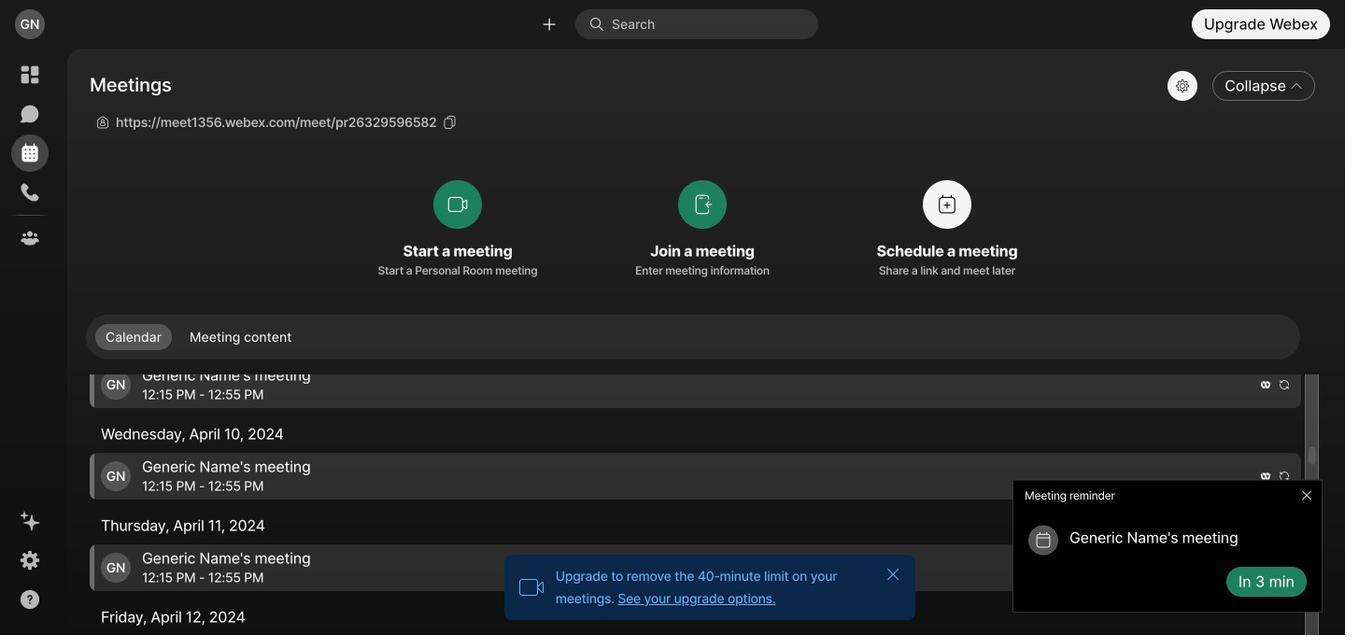 Task type: describe. For each thing, give the bounding box(es) containing it.
camera_28 image
[[519, 575, 544, 601]]

april 10, 2024 12:15 pm to 12:55 pm generic name's meeting recurring meeting,  generic name list item
[[90, 453, 1302, 500]]

april 11, 2024 12:15 pm to 12:55 pm generic name's meeting recurring meeting,  generic name list item
[[90, 545, 1302, 592]]



Task type: locate. For each thing, give the bounding box(es) containing it.
april 9, 2024 12:15 pm to 12:55 pm generic name's meeting recurring meeting,  generic name list item
[[90, 362, 1302, 408]]

webex tab list
[[11, 56, 49, 257]]

alert
[[1005, 472, 1330, 620]]

navigation
[[0, 49, 60, 635]]

cancel_16 image
[[886, 567, 901, 582]]



Task type: vqa. For each thing, say whether or not it's contained in the screenshot.
"text field"
no



